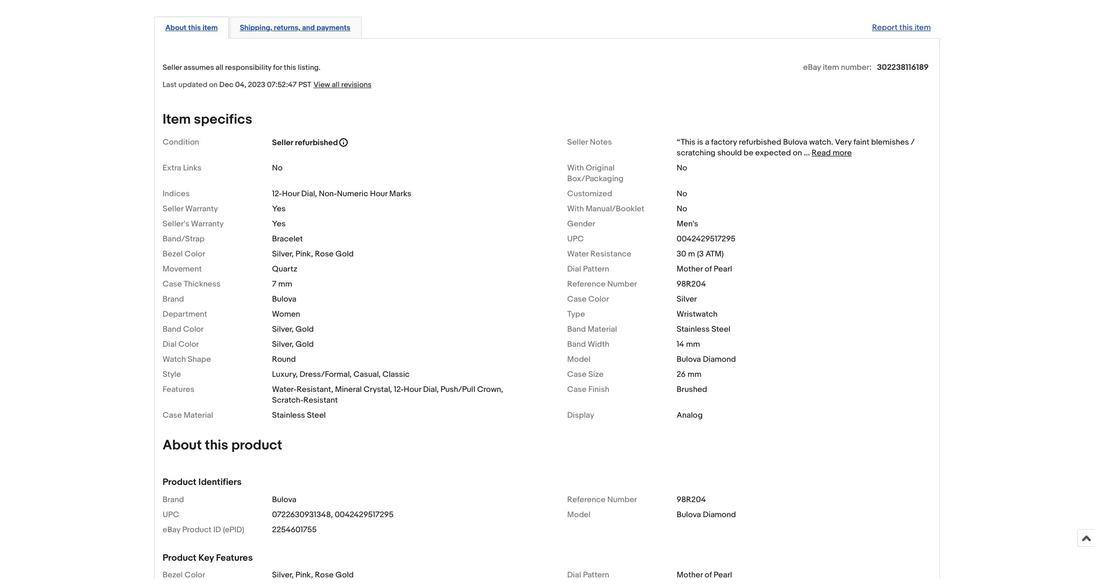 Task type: describe. For each thing, give the bounding box(es) containing it.
no for original
[[677, 163, 687, 174]]

band for band material
[[567, 325, 586, 335]]

steel for case material
[[307, 411, 326, 421]]

this for about this item
[[188, 23, 201, 33]]

wristwatch
[[677, 310, 718, 320]]

ebay product id (epid)
[[163, 525, 244, 536]]

report this item link
[[867, 17, 936, 38]]

0 horizontal spatial all
[[216, 63, 223, 72]]

brand for reference number
[[163, 495, 184, 505]]

view
[[313, 80, 330, 90]]

width
[[588, 340, 609, 350]]

product for identifiers
[[163, 478, 196, 489]]

1 vertical spatial all
[[332, 80, 340, 90]]

finish
[[588, 385, 609, 396]]

no for manual/booklet
[[677, 204, 687, 215]]

about for about this item
[[165, 23, 187, 33]]

dial color
[[163, 340, 199, 350]]

read
[[812, 148, 831, 159]]

seller for seller notes
[[567, 138, 588, 148]]

mineral
[[335, 385, 362, 396]]

extra
[[163, 163, 181, 174]]

box/packaging
[[567, 174, 624, 184]]

band material
[[567, 325, 617, 335]]

expected
[[755, 148, 791, 159]]

about this product
[[163, 438, 282, 455]]

responsibility
[[225, 63, 271, 72]]

rose
[[315, 250, 334, 260]]

302238116189
[[877, 63, 929, 73]]

1 horizontal spatial 0042429517295
[[677, 235, 736, 245]]

26
[[677, 370, 686, 380]]

water
[[567, 250, 589, 260]]

no for links
[[272, 163, 283, 174]]

pink,
[[296, 250, 313, 260]]

resistance
[[591, 250, 632, 260]]

condition
[[163, 138, 199, 148]]

upc for 0722630931348, 0042429517295
[[163, 510, 179, 521]]

report this item
[[872, 23, 931, 33]]

07:52:47
[[267, 80, 297, 90]]

band color
[[163, 325, 204, 335]]

item
[[163, 112, 191, 128]]

silver, for band color
[[272, 325, 294, 335]]

ebay for ebay item number: 302238116189
[[803, 63, 821, 73]]

0 vertical spatial gold
[[336, 250, 354, 260]]

stainless steel for band material
[[677, 325, 731, 335]]

mm for 26 mm
[[688, 370, 702, 380]]

pearl
[[714, 265, 732, 275]]

links
[[183, 163, 201, 174]]

band width
[[567, 340, 609, 350]]

stainless steel for case material
[[272, 411, 326, 421]]

7 mm
[[272, 280, 292, 290]]

m
[[688, 250, 695, 260]]

shipping, returns, and payments
[[240, 23, 351, 33]]

number for bulova
[[607, 495, 637, 505]]

0 horizontal spatial 0042429517295
[[335, 510, 394, 521]]

reference number for bulova
[[567, 495, 637, 505]]

case thickness
[[163, 280, 221, 290]]

original
[[586, 163, 615, 174]]

30 m (3 atm)
[[677, 250, 724, 260]]

dial for dial pattern
[[567, 265, 581, 275]]

water resistance
[[567, 250, 632, 260]]

mother of pearl
[[677, 265, 732, 275]]

silver, pink, rose gold
[[272, 250, 354, 260]]

upc for 0042429517295
[[567, 235, 584, 245]]

read more
[[812, 148, 852, 159]]

1 horizontal spatial item
[[823, 63, 839, 73]]

(epid)
[[223, 525, 244, 536]]

silver, for dial color
[[272, 340, 294, 350]]

bezel
[[163, 250, 183, 260]]

number:
[[841, 63, 872, 73]]

"this
[[677, 138, 696, 148]]

with for with manual/booklet
[[567, 204, 584, 215]]

seller refurbished
[[272, 138, 338, 148]]

payments
[[317, 23, 351, 33]]

yes for seller's warranty
[[272, 219, 286, 230]]

type
[[567, 310, 585, 320]]

case color
[[567, 295, 609, 305]]

case size
[[567, 370, 604, 380]]

id
[[213, 525, 221, 536]]

push/pull
[[441, 385, 475, 396]]

seller's
[[163, 219, 189, 230]]

dial pattern
[[567, 265, 609, 275]]

color for dial color
[[178, 340, 199, 350]]

band/strap
[[163, 235, 205, 245]]

read more button
[[812, 148, 852, 159]]

dec
[[219, 80, 234, 90]]

band for band width
[[567, 340, 586, 350]]

dial for dial color
[[163, 340, 177, 350]]

0 horizontal spatial refurbished
[[295, 138, 338, 148]]

with original box/packaging
[[567, 163, 624, 184]]

silver
[[677, 295, 697, 305]]

case for case finish
[[567, 385, 587, 396]]

faint
[[854, 138, 870, 148]]

last
[[163, 80, 177, 90]]

bracelet
[[272, 235, 303, 245]]

bulova diamond for 0722630931348, 0042429517295
[[677, 510, 736, 521]]

blemishes
[[871, 138, 909, 148]]

this for about this product
[[205, 438, 228, 455]]

0 vertical spatial 12-
[[272, 189, 282, 200]]

brushed
[[677, 385, 707, 396]]

case material
[[163, 411, 213, 421]]

size
[[588, 370, 604, 380]]

resistant
[[304, 396, 338, 406]]

12- inside water-resistant, mineral crystal, 12-hour dial, push/pull crown, scratch-resistant
[[394, 385, 404, 396]]

0 vertical spatial dial,
[[301, 189, 317, 200]]

14
[[677, 340, 684, 350]]

case for case thickness
[[163, 280, 182, 290]]

analog
[[677, 411, 703, 421]]

and
[[302, 23, 315, 33]]

assumes
[[184, 63, 214, 72]]

hour for dial,
[[370, 189, 388, 200]]

for
[[273, 63, 282, 72]]

mm for 14 mm
[[686, 340, 700, 350]]

steel for band material
[[712, 325, 731, 335]]

color for bezel color
[[185, 250, 205, 260]]

identifiers
[[199, 478, 242, 489]]



Task type: locate. For each thing, give the bounding box(es) containing it.
dial down water
[[567, 265, 581, 275]]

1 vertical spatial number
[[607, 495, 637, 505]]

0 horizontal spatial on
[[209, 80, 218, 90]]

mm right 26
[[688, 370, 702, 380]]

upc up ebay product id (epid)
[[163, 510, 179, 521]]

silver, up quartz
[[272, 250, 294, 260]]

1 vertical spatial 98r204
[[677, 495, 706, 505]]

water-resistant, mineral crystal, 12-hour dial, push/pull crown, scratch-resistant
[[272, 385, 503, 406]]

1 vertical spatial product
[[182, 525, 212, 536]]

case down case size
[[567, 385, 587, 396]]

men's
[[677, 219, 698, 230]]

band down band material
[[567, 340, 586, 350]]

30
[[677, 250, 686, 260]]

all right view
[[332, 80, 340, 90]]

specifics
[[194, 112, 252, 128]]

0 horizontal spatial upc
[[163, 510, 179, 521]]

0 horizontal spatial steel
[[307, 411, 326, 421]]

women
[[272, 310, 300, 320]]

0 vertical spatial all
[[216, 63, 223, 72]]

1 vertical spatial stainless steel
[[272, 411, 326, 421]]

on inside "this is a factory refurbished bulova watch. very faint blemishes / scratching should be expected on ...
[[793, 148, 802, 159]]

1 vertical spatial reference number
[[567, 495, 637, 505]]

non-
[[319, 189, 337, 200]]

0 horizontal spatial dial
[[163, 340, 177, 350]]

item up assumes at the left of page
[[203, 23, 218, 33]]

model for round
[[567, 355, 591, 365]]

ebay left "id"
[[163, 525, 180, 536]]

reference number for 7 mm
[[567, 280, 637, 290]]

0 vertical spatial reference number
[[567, 280, 637, 290]]

0 vertical spatial silver,
[[272, 250, 294, 260]]

all up 'dec'
[[216, 63, 223, 72]]

1 vertical spatial dial,
[[423, 385, 439, 396]]

bezel color
[[163, 250, 205, 260]]

with inside with original box/packaging
[[567, 163, 584, 174]]

1 vertical spatial bulova diamond
[[677, 510, 736, 521]]

2 horizontal spatial hour
[[404, 385, 421, 396]]

0722630931348, 0042429517295
[[272, 510, 394, 521]]

2 brand from the top
[[163, 495, 184, 505]]

refurbished up "non-" on the top of the page
[[295, 138, 338, 148]]

band down type
[[567, 325, 586, 335]]

mm
[[278, 280, 292, 290], [686, 340, 700, 350], [688, 370, 702, 380]]

1 brand from the top
[[163, 295, 184, 305]]

2 vertical spatial silver,
[[272, 340, 294, 350]]

manual/booklet
[[586, 204, 644, 215]]

shipping,
[[240, 23, 272, 33]]

ebay item number: 302238116189
[[803, 63, 929, 73]]

reference
[[567, 280, 606, 290], [567, 495, 606, 505]]

steel
[[712, 325, 731, 335], [307, 411, 326, 421]]

scratch-
[[272, 396, 304, 406]]

2 bulova diamond from the top
[[677, 510, 736, 521]]

12-
[[272, 189, 282, 200], [394, 385, 404, 396]]

1 vertical spatial warranty
[[191, 219, 224, 230]]

1 vertical spatial silver,
[[272, 325, 294, 335]]

/
[[911, 138, 915, 148]]

features right "key"
[[216, 553, 253, 564]]

band for band color
[[163, 325, 181, 335]]

warranty
[[185, 204, 218, 215], [191, 219, 224, 230]]

silver, down the women
[[272, 325, 294, 335]]

0 vertical spatial number
[[607, 280, 637, 290]]

0 horizontal spatial dial,
[[301, 189, 317, 200]]

tab list containing about this item
[[154, 15, 940, 39]]

0 vertical spatial features
[[163, 385, 194, 396]]

hour left "non-" on the top of the page
[[282, 189, 300, 200]]

dial, inside water-resistant, mineral crystal, 12-hour dial, push/pull crown, scratch-resistant
[[423, 385, 439, 396]]

about inside button
[[165, 23, 187, 33]]

item for about this item
[[203, 23, 218, 33]]

2 model from the top
[[567, 510, 591, 521]]

dial up watch
[[163, 340, 177, 350]]

pattern
[[583, 265, 609, 275]]

2 98r204 from the top
[[677, 495, 706, 505]]

0 vertical spatial 98r204
[[677, 280, 706, 290]]

model for 0722630931348, 0042429517295
[[567, 510, 591, 521]]

shipping, returns, and payments button
[[240, 23, 351, 33]]

hour left marks
[[370, 189, 388, 200]]

0 vertical spatial ebay
[[803, 63, 821, 73]]

mm right 7
[[278, 280, 292, 290]]

98r204 for bulova
[[677, 495, 706, 505]]

0 vertical spatial silver, gold
[[272, 325, 314, 335]]

last updated on dec 04, 2023 07:52:47 pst view all revisions
[[163, 80, 372, 90]]

0 horizontal spatial stainless
[[272, 411, 305, 421]]

0 vertical spatial product
[[163, 478, 196, 489]]

of
[[705, 265, 712, 275]]

this right for
[[284, 63, 296, 72]]

case for case color
[[567, 295, 587, 305]]

98r204
[[677, 280, 706, 290], [677, 495, 706, 505]]

this for report this item
[[900, 23, 913, 33]]

gold up round
[[296, 340, 314, 350]]

1 reference from the top
[[567, 280, 606, 290]]

1 vertical spatial upc
[[163, 510, 179, 521]]

seller for seller refurbished
[[272, 138, 293, 148]]

band up dial color
[[163, 325, 181, 335]]

ebay left number:
[[803, 63, 821, 73]]

steel down wristwatch
[[712, 325, 731, 335]]

1 vertical spatial 12-
[[394, 385, 404, 396]]

dial
[[567, 265, 581, 275], [163, 340, 177, 350]]

number
[[607, 280, 637, 290], [607, 495, 637, 505]]

1 vertical spatial ebay
[[163, 525, 180, 536]]

0 vertical spatial on
[[209, 80, 218, 90]]

dial, left push/pull
[[423, 385, 439, 396]]

item specifics
[[163, 112, 252, 128]]

mm for 7 mm
[[278, 280, 292, 290]]

yes for seller warranty
[[272, 204, 286, 215]]

1 vertical spatial diamond
[[703, 510, 736, 521]]

diamond for round
[[703, 355, 736, 365]]

seller for seller warranty
[[163, 204, 183, 215]]

stainless down wristwatch
[[677, 325, 710, 335]]

0 horizontal spatial features
[[163, 385, 194, 396]]

...
[[804, 148, 810, 159]]

gold down the women
[[296, 325, 314, 335]]

product left "key"
[[163, 553, 196, 564]]

silver, up round
[[272, 340, 294, 350]]

stainless down the 'scratch-'
[[272, 411, 305, 421]]

this inside button
[[188, 23, 201, 33]]

1 horizontal spatial 12-
[[394, 385, 404, 396]]

bulova inside "this is a factory refurbished bulova watch. very faint blemishes / scratching should be expected on ...
[[783, 138, 808, 148]]

case down movement
[[163, 280, 182, 290]]

gold for band color
[[296, 325, 314, 335]]

silver, gold down the women
[[272, 325, 314, 335]]

0 vertical spatial steel
[[712, 325, 731, 335]]

1 vertical spatial material
[[184, 411, 213, 421]]

this right report
[[900, 23, 913, 33]]

marks
[[389, 189, 411, 200]]

number for 7 mm
[[607, 280, 637, 290]]

26 mm
[[677, 370, 702, 380]]

case up the case finish
[[567, 370, 587, 380]]

2 vertical spatial gold
[[296, 340, 314, 350]]

1 vertical spatial steel
[[307, 411, 326, 421]]

0 horizontal spatial ebay
[[163, 525, 180, 536]]

dress/formal,
[[300, 370, 352, 380]]

listing.
[[298, 63, 321, 72]]

display
[[567, 411, 594, 421]]

0 vertical spatial dial
[[567, 265, 581, 275]]

1 reference number from the top
[[567, 280, 637, 290]]

0 vertical spatial about
[[165, 23, 187, 33]]

view all revisions link
[[311, 80, 372, 90]]

product identifiers
[[163, 478, 242, 489]]

gold for dial color
[[296, 340, 314, 350]]

diamond for 0722630931348, 0042429517295
[[703, 510, 736, 521]]

0 horizontal spatial hour
[[282, 189, 300, 200]]

1 vertical spatial reference
[[567, 495, 606, 505]]

0 vertical spatial model
[[567, 355, 591, 365]]

reference for 7 mm
[[567, 280, 606, 290]]

1 silver, from the top
[[272, 250, 294, 260]]

brand down the product identifiers
[[163, 495, 184, 505]]

silver, gold up round
[[272, 340, 314, 350]]

atm)
[[706, 250, 724, 260]]

reference number
[[567, 280, 637, 290], [567, 495, 637, 505]]

product for key
[[163, 553, 196, 564]]

brand up department
[[163, 295, 184, 305]]

material for case material
[[184, 411, 213, 421]]

very
[[835, 138, 852, 148]]

0 vertical spatial reference
[[567, 280, 606, 290]]

a
[[705, 138, 710, 148]]

seller warranty
[[163, 204, 218, 215]]

mm right 14 on the bottom of page
[[686, 340, 700, 350]]

2 yes from the top
[[272, 219, 286, 230]]

stainless for case material
[[272, 411, 305, 421]]

steel down resistant
[[307, 411, 326, 421]]

2 vertical spatial product
[[163, 553, 196, 564]]

1 horizontal spatial dial
[[567, 265, 581, 275]]

gender
[[567, 219, 595, 230]]

1 horizontal spatial features
[[216, 553, 253, 564]]

with up gender
[[567, 204, 584, 215]]

silver, gold for dial color
[[272, 340, 314, 350]]

case finish
[[567, 385, 609, 396]]

0 vertical spatial 0042429517295
[[677, 235, 736, 245]]

this up identifiers
[[205, 438, 228, 455]]

color up watch shape
[[178, 340, 199, 350]]

ebay for ebay product id (epid)
[[163, 525, 180, 536]]

1 yes from the top
[[272, 204, 286, 215]]

1 horizontal spatial refurbished
[[739, 138, 781, 148]]

about down case material
[[163, 438, 202, 455]]

2 number from the top
[[607, 495, 637, 505]]

bulova diamond
[[677, 355, 736, 365], [677, 510, 736, 521]]

"this is a factory refurbished bulova watch. very faint blemishes / scratching should be expected on ...
[[677, 138, 915, 159]]

1 98r204 from the top
[[677, 280, 706, 290]]

1 number from the top
[[607, 280, 637, 290]]

about for about this product
[[163, 438, 202, 455]]

1 horizontal spatial dial,
[[423, 385, 439, 396]]

1 horizontal spatial steel
[[712, 325, 731, 335]]

warranty down seller warranty
[[191, 219, 224, 230]]

brand for case color
[[163, 295, 184, 305]]

2 horizontal spatial item
[[915, 23, 931, 33]]

upc up water
[[567, 235, 584, 245]]

1 model from the top
[[567, 355, 591, 365]]

silver, gold for band color
[[272, 325, 314, 335]]

0 vertical spatial brand
[[163, 295, 184, 305]]

1 horizontal spatial material
[[588, 325, 617, 335]]

1 vertical spatial on
[[793, 148, 802, 159]]

seller
[[163, 63, 182, 72], [567, 138, 588, 148], [272, 138, 293, 148], [163, 204, 183, 215]]

1 silver, gold from the top
[[272, 325, 314, 335]]

1 horizontal spatial hour
[[370, 189, 388, 200]]

scratching
[[677, 148, 716, 159]]

1 vertical spatial model
[[567, 510, 591, 521]]

case up type
[[567, 295, 587, 305]]

quartz
[[272, 265, 297, 275]]

2 silver, gold from the top
[[272, 340, 314, 350]]

with manual/booklet
[[567, 204, 644, 215]]

0 vertical spatial stainless steel
[[677, 325, 731, 335]]

silver, gold
[[272, 325, 314, 335], [272, 340, 314, 350]]

numeric
[[337, 189, 368, 200]]

1 horizontal spatial upc
[[567, 235, 584, 245]]

product left "id"
[[182, 525, 212, 536]]

1 with from the top
[[567, 163, 584, 174]]

bulova diamond for round
[[677, 355, 736, 365]]

1 horizontal spatial ebay
[[803, 63, 821, 73]]

product left identifiers
[[163, 478, 196, 489]]

style
[[163, 370, 181, 380]]

dial,
[[301, 189, 317, 200], [423, 385, 439, 396]]

warranty up seller's warranty
[[185, 204, 218, 215]]

color down pattern at the right top of page
[[588, 295, 609, 305]]

12- down classic
[[394, 385, 404, 396]]

1 vertical spatial about
[[163, 438, 202, 455]]

tab list
[[154, 15, 940, 39]]

1 vertical spatial yes
[[272, 219, 286, 230]]

item right report
[[915, 23, 931, 33]]

case for case size
[[567, 370, 587, 380]]

2023
[[248, 80, 265, 90]]

(3
[[697, 250, 704, 260]]

casual,
[[353, 370, 381, 380]]

no
[[272, 163, 283, 174], [677, 163, 687, 174], [677, 189, 687, 200], [677, 204, 687, 215]]

reference for bulova
[[567, 495, 606, 505]]

features down style
[[163, 385, 194, 396]]

stainless steel down the 'scratch-'
[[272, 411, 326, 421]]

2 diamond from the top
[[703, 510, 736, 521]]

98r204 for 7 mm
[[677, 280, 706, 290]]

2 with from the top
[[567, 204, 584, 215]]

color
[[185, 250, 205, 260], [588, 295, 609, 305], [183, 325, 204, 335], [178, 340, 199, 350]]

1 vertical spatial silver, gold
[[272, 340, 314, 350]]

item left number:
[[823, 63, 839, 73]]

hour inside water-resistant, mineral crystal, 12-hour dial, push/pull crown, scratch-resistant
[[404, 385, 421, 396]]

color down department
[[183, 325, 204, 335]]

refurbished up be
[[739, 138, 781, 148]]

case for case material
[[163, 411, 182, 421]]

with for with original box/packaging
[[567, 163, 584, 174]]

is
[[697, 138, 703, 148]]

0 horizontal spatial item
[[203, 23, 218, 33]]

0 vertical spatial stainless
[[677, 325, 710, 335]]

1 horizontal spatial stainless
[[677, 325, 710, 335]]

this up assumes at the left of page
[[188, 23, 201, 33]]

0 vertical spatial upc
[[567, 235, 584, 245]]

color down the 'band/strap'
[[185, 250, 205, 260]]

0 vertical spatial warranty
[[185, 204, 218, 215]]

seller for seller assumes all responsibility for this listing.
[[163, 63, 182, 72]]

1 horizontal spatial stainless steel
[[677, 325, 731, 335]]

case down style
[[163, 411, 182, 421]]

1 vertical spatial gold
[[296, 325, 314, 335]]

material up the "about this product"
[[184, 411, 213, 421]]

1 vertical spatial with
[[567, 204, 584, 215]]

0 horizontal spatial 12-
[[272, 189, 282, 200]]

hour for mineral
[[404, 385, 421, 396]]

0 vertical spatial yes
[[272, 204, 286, 215]]

about this item button
[[165, 23, 218, 33]]

customized
[[567, 189, 612, 200]]

1 vertical spatial brand
[[163, 495, 184, 505]]

item for report this item
[[915, 23, 931, 33]]

on left 'dec'
[[209, 80, 218, 90]]

1 diamond from the top
[[703, 355, 736, 365]]

2 silver, from the top
[[272, 325, 294, 335]]

item inside report this item link
[[915, 23, 931, 33]]

warranty for seller warranty
[[185, 204, 218, 215]]

1 horizontal spatial all
[[332, 80, 340, 90]]

seller's warranty
[[163, 219, 224, 230]]

1 vertical spatial stainless
[[272, 411, 305, 421]]

1 horizontal spatial on
[[793, 148, 802, 159]]

0 horizontal spatial stainless steel
[[272, 411, 326, 421]]

seller notes
[[567, 138, 612, 148]]

refurbished inside "this is a factory refurbished bulova watch. very faint blemishes / scratching should be expected on ...
[[739, 138, 781, 148]]

with up box/packaging
[[567, 163, 584, 174]]

round
[[272, 355, 296, 365]]

about this item
[[165, 23, 218, 33]]

on left ...
[[793, 148, 802, 159]]

12-hour dial, non-numeric hour marks
[[272, 189, 411, 200]]

04,
[[235, 80, 246, 90]]

gold right rose
[[336, 250, 354, 260]]

silver, for bezel color
[[272, 250, 294, 260]]

be
[[744, 148, 754, 159]]

should
[[717, 148, 742, 159]]

item inside about this item button
[[203, 23, 218, 33]]

1 vertical spatial dial
[[163, 340, 177, 350]]

material for band material
[[588, 325, 617, 335]]

12- up bracelet
[[272, 189, 282, 200]]

color for band color
[[183, 325, 204, 335]]

0 vertical spatial mm
[[278, 280, 292, 290]]

stainless for band material
[[677, 325, 710, 335]]

hour down classic
[[404, 385, 421, 396]]

warranty for seller's warranty
[[191, 219, 224, 230]]

gold
[[336, 250, 354, 260], [296, 325, 314, 335], [296, 340, 314, 350]]

0 vertical spatial material
[[588, 325, 617, 335]]

3 silver, from the top
[[272, 340, 294, 350]]

returns,
[[274, 23, 300, 33]]

0 vertical spatial diamond
[[703, 355, 736, 365]]

14 mm
[[677, 340, 700, 350]]

case
[[163, 280, 182, 290], [567, 295, 587, 305], [567, 370, 587, 380], [567, 385, 587, 396], [163, 411, 182, 421]]

product key features
[[163, 553, 253, 564]]

department
[[163, 310, 207, 320]]

stainless steel down wristwatch
[[677, 325, 731, 335]]

1 vertical spatial features
[[216, 553, 253, 564]]

2 reference number from the top
[[567, 495, 637, 505]]

2 vertical spatial mm
[[688, 370, 702, 380]]

0 horizontal spatial material
[[184, 411, 213, 421]]

1 vertical spatial 0042429517295
[[335, 510, 394, 521]]

2 reference from the top
[[567, 495, 606, 505]]

0 vertical spatial bulova diamond
[[677, 355, 736, 365]]

0 vertical spatial with
[[567, 163, 584, 174]]

1 vertical spatial mm
[[686, 340, 700, 350]]

dial, left "non-" on the top of the page
[[301, 189, 317, 200]]

color for case color
[[588, 295, 609, 305]]

1 bulova diamond from the top
[[677, 355, 736, 365]]

material up width
[[588, 325, 617, 335]]

about up assumes at the left of page
[[165, 23, 187, 33]]



Task type: vqa. For each thing, say whether or not it's contained in the screenshot.
the middle the Past month
no



